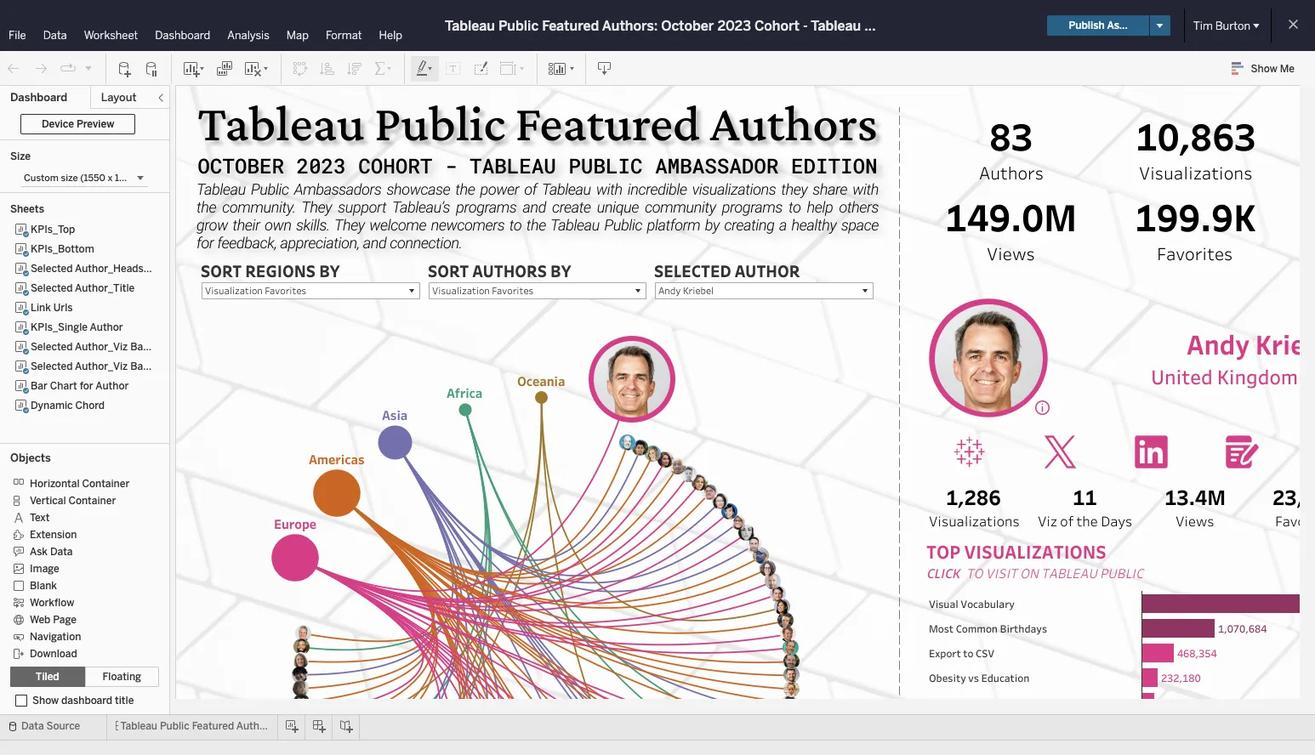 Task type: locate. For each thing, give the bounding box(es) containing it.
link
[[31, 302, 51, 314]]

selected down kpis_single
[[31, 341, 73, 353]]

author_viz for selected author_viz bar chart metric title
[[75, 361, 128, 373]]

1 selected from the top
[[31, 263, 73, 275]]

0 vertical spatial author
[[90, 322, 123, 334]]

extension
[[30, 529, 77, 541]]

selected author_headshot
[[31, 263, 160, 275]]

new worksheet image
[[182, 60, 206, 77]]

0 horizontal spatial title
[[179, 341, 201, 353]]

title right metric
[[213, 361, 234, 373]]

vertical
[[30, 495, 66, 507]]

0 horizontal spatial show
[[32, 695, 59, 707]]

workflow
[[30, 597, 74, 609]]

container
[[82, 478, 130, 490], [68, 495, 116, 507]]

1 horizontal spatial by
[[551, 260, 571, 282]]

data left source
[[21, 721, 44, 733]]

pause auto updates image
[[144, 60, 161, 77]]

0 horizontal spatial by
[[319, 260, 340, 282]]

web page option
[[10, 611, 147, 628]]

kpis_bottom
[[31, 243, 94, 255]]

0 horizontal spatial sort
[[201, 260, 242, 282]]

2 vertical spatial chart
[[50, 380, 77, 392]]

1 vertical spatial dashboard
[[10, 91, 67, 104]]

selected for selected author_headshot
[[31, 263, 73, 275]]

by right "regions" at the top left of the page
[[319, 260, 340, 282]]

horizontal
[[30, 478, 80, 490]]

floating
[[102, 671, 141, 683]]

0 horizontal spatial replay animation image
[[60, 60, 77, 77]]

burton
[[1216, 19, 1251, 32]]

blank
[[30, 580, 57, 592]]

dashboard
[[155, 29, 210, 42], [10, 91, 67, 104]]

2 author_viz from the top
[[75, 361, 128, 373]]

0 vertical spatial title
[[179, 341, 201, 353]]

togglestate option group
[[10, 667, 159, 688]]

1 horizontal spatial title
[[213, 361, 234, 373]]

0 vertical spatial show
[[1251, 63, 1278, 75]]

tiled
[[36, 671, 59, 683]]

0 vertical spatial dashboard
[[155, 29, 210, 42]]

0 vertical spatial data
[[43, 29, 67, 42]]

list box
[[10, 220, 234, 438]]

show inside show me button
[[1251, 63, 1278, 75]]

chart
[[150, 341, 177, 353], [150, 361, 177, 373], [50, 380, 77, 392]]

dashboard down redo icon
[[10, 91, 67, 104]]

by
[[319, 260, 340, 282], [551, 260, 571, 282]]

1 vertical spatial author_viz
[[75, 361, 128, 373]]

page
[[53, 614, 77, 626]]

tableau right -
[[811, 17, 861, 34]]

custom size (1550 x 1100)
[[24, 173, 139, 184]]

list box containing kpis_top
[[10, 220, 234, 438]]

chart for title
[[150, 341, 177, 353]]

chart left metric
[[150, 361, 177, 373]]

tableau
[[445, 17, 495, 34], [811, 17, 861, 34]]

swap rows and columns image
[[292, 60, 309, 77]]

bar for metric
[[130, 361, 147, 373]]

bar down selected author_viz bar chart title
[[130, 361, 147, 373]]

(1550
[[80, 173, 105, 184]]

objects
[[10, 452, 51, 465]]

author_viz down selected author_viz bar chart title
[[75, 361, 128, 373]]

blank option
[[10, 577, 147, 594]]

redo image
[[32, 60, 49, 77]]

title up metric
[[179, 341, 201, 353]]

1 by from the left
[[319, 260, 340, 282]]

1 public from the left
[[499, 17, 539, 34]]

clear sheet image
[[243, 60, 271, 77]]

device preview
[[42, 118, 114, 130]]

selected up bar chart for author
[[31, 361, 73, 373]]

public left ambassador
[[865, 17, 905, 34]]

by right authors at top
[[551, 260, 571, 282]]

public
[[499, 17, 539, 34], [865, 17, 905, 34]]

selected
[[31, 263, 73, 275], [31, 283, 73, 294], [31, 341, 73, 353], [31, 361, 73, 373]]

show dashboard title
[[32, 695, 134, 707]]

chart up 'dynamic chord'
[[50, 380, 77, 392]]

3 selected from the top
[[31, 341, 73, 353]]

duplicate image
[[216, 60, 233, 77]]

replay animation image left new data source image
[[83, 63, 94, 73]]

0 horizontal spatial tableau
[[445, 17, 495, 34]]

1 horizontal spatial tableau
[[811, 17, 861, 34]]

0 vertical spatial container
[[82, 478, 130, 490]]

show down tiled
[[32, 695, 59, 707]]

kpis_single author
[[31, 322, 123, 334]]

by for sort regions by
[[319, 260, 340, 282]]

author_headshot
[[75, 263, 160, 275]]

bar for title
[[130, 341, 147, 353]]

show/hide cards image
[[548, 60, 575, 77]]

1 tableau from the left
[[445, 17, 495, 34]]

chart for metric
[[150, 361, 177, 373]]

1 vertical spatial data
[[50, 546, 73, 558]]

dynamic
[[31, 400, 73, 412]]

replay animation image right redo icon
[[60, 60, 77, 77]]

2 vertical spatial data
[[21, 721, 44, 733]]

0 vertical spatial chart
[[150, 341, 177, 353]]

0 horizontal spatial public
[[499, 17, 539, 34]]

1 vertical spatial show
[[32, 695, 59, 707]]

regions
[[245, 260, 316, 282]]

replay animation image
[[60, 60, 77, 77], [83, 63, 94, 73]]

layout
[[101, 91, 137, 104]]

image image
[[176, 86, 1316, 756]]

publish as... button
[[1048, 15, 1149, 36]]

marks. press enter to open the view data window.. use arrow keys to navigate data visualization elements. image
[[921, 107, 1316, 188], [921, 188, 1316, 269], [1057, 290, 1316, 426], [924, 294, 1054, 423], [197, 311, 878, 756], [924, 430, 1316, 474], [921, 477, 1316, 537], [924, 537, 1316, 585], [1142, 591, 1316, 756]]

author_viz
[[75, 341, 128, 353], [75, 361, 128, 373]]

dashboard up the new worksheet image
[[155, 29, 210, 42]]

1 horizontal spatial sort
[[428, 260, 469, 282]]

web page
[[30, 614, 77, 626]]

1 sort from the left
[[201, 260, 242, 282]]

1 vertical spatial container
[[68, 495, 116, 507]]

2 public from the left
[[865, 17, 905, 34]]

2 by from the left
[[551, 260, 571, 282]]

size
[[61, 173, 78, 184]]

dynamic chord
[[31, 400, 105, 412]]

2 sort from the left
[[428, 260, 469, 282]]

size
[[10, 151, 31, 163]]

4 selected from the top
[[31, 361, 73, 373]]

text option
[[10, 509, 147, 526]]

download option
[[10, 645, 147, 662]]

undo image
[[5, 60, 22, 77]]

author_viz down kpis_single author
[[75, 341, 128, 353]]

0 horizontal spatial dashboard
[[10, 91, 67, 104]]

tableau public featured authors: october 2023 cohort - tableau public ambassador edition (tableau public)
[[445, 17, 1146, 34]]

chart up selected author_viz bar chart metric title
[[150, 341, 177, 353]]

show left me
[[1251, 63, 1278, 75]]

1 author_viz from the top
[[75, 341, 128, 353]]

sort for sort authors by
[[428, 260, 469, 282]]

bar up dynamic
[[31, 380, 48, 392]]

-
[[803, 17, 808, 34]]

featured
[[542, 17, 599, 34]]

data
[[43, 29, 67, 42], [50, 546, 73, 558], [21, 721, 44, 733]]

selected down kpis_bottom
[[31, 263, 73, 275]]

1 horizontal spatial show
[[1251, 63, 1278, 75]]

public)
[[1101, 17, 1146, 34]]

1 horizontal spatial public
[[865, 17, 905, 34]]

1 vertical spatial chart
[[150, 361, 177, 373]]

author up selected author_viz bar chart title
[[90, 322, 123, 334]]

show
[[1251, 63, 1278, 75], [32, 695, 59, 707]]

1 horizontal spatial dashboard
[[155, 29, 210, 42]]

data up redo icon
[[43, 29, 67, 42]]

sort authors by
[[428, 260, 571, 282]]

data inside option
[[50, 546, 73, 558]]

0 vertical spatial bar
[[130, 341, 147, 353]]

title
[[179, 341, 201, 353], [213, 361, 234, 373]]

0 vertical spatial author_viz
[[75, 341, 128, 353]]

horizontal container
[[30, 478, 130, 490]]

2 selected from the top
[[31, 283, 73, 294]]

tableau up format workbook 'icon'
[[445, 17, 495, 34]]

preview
[[77, 118, 114, 130]]

author
[[90, 322, 123, 334], [96, 380, 129, 392]]

container inside horizontal container option
[[82, 478, 130, 490]]

device
[[42, 118, 74, 130]]

data down extension on the left
[[50, 546, 73, 558]]

container inside vertical container 'option'
[[68, 495, 116, 507]]

tim burton
[[1194, 19, 1251, 32]]

sort
[[201, 260, 242, 282], [428, 260, 469, 282]]

bar
[[130, 341, 147, 353], [130, 361, 147, 373], [31, 380, 48, 392]]

1 vertical spatial title
[[213, 361, 234, 373]]

public up fit "image"
[[499, 17, 539, 34]]

author right for
[[96, 380, 129, 392]]

1 horizontal spatial replay animation image
[[83, 63, 94, 73]]

sort left authors at top
[[428, 260, 469, 282]]

navigation
[[30, 631, 81, 643]]

sort regions by
[[201, 260, 340, 282]]

container down horizontal container
[[68, 495, 116, 507]]

bar up selected author_viz bar chart metric title
[[130, 341, 147, 353]]

container for horizontal container
[[82, 478, 130, 490]]

tim
[[1194, 19, 1213, 32]]

ask data
[[30, 546, 73, 558]]

bar chart for author
[[31, 380, 129, 392]]

help
[[379, 29, 403, 42]]

selected up 'link urls'
[[31, 283, 73, 294]]

link urls
[[31, 302, 73, 314]]

sort left "regions" at the top left of the page
[[201, 260, 242, 282]]

container up vertical container 'option'
[[82, 478, 130, 490]]

show me button
[[1224, 55, 1311, 82]]

1 vertical spatial bar
[[130, 361, 147, 373]]

author
[[735, 260, 800, 282]]



Task type: vqa. For each thing, say whether or not it's contained in the screenshot.
Download option
yes



Task type: describe. For each thing, give the bounding box(es) containing it.
selected author_viz bar chart title
[[31, 341, 201, 353]]

workflow option
[[10, 594, 147, 611]]

publish as...
[[1069, 20, 1128, 31]]

title
[[115, 695, 134, 707]]

data source
[[21, 721, 80, 733]]

horizontal container option
[[10, 475, 147, 492]]

ask data option
[[10, 543, 147, 560]]

authors:
[[602, 17, 658, 34]]

for
[[80, 380, 93, 392]]

download
[[30, 648, 77, 660]]

web
[[30, 614, 51, 626]]

2023
[[718, 17, 751, 34]]

map
[[287, 29, 309, 42]]

selected for selected author_viz bar chart title
[[31, 341, 73, 353]]

selected author
[[654, 260, 800, 282]]

publish
[[1069, 20, 1105, 31]]

sheets
[[10, 203, 44, 215]]

2 tableau from the left
[[811, 17, 861, 34]]

totals image
[[374, 60, 394, 77]]

selected for selected author_title
[[31, 283, 73, 294]]

1 vertical spatial author
[[96, 380, 129, 392]]

dashboard
[[61, 695, 112, 707]]

analysis
[[227, 29, 270, 42]]

download image
[[597, 60, 614, 77]]

selected author_viz bar chart metric title
[[31, 361, 234, 373]]

image
[[30, 563, 59, 575]]

container for vertical container
[[68, 495, 116, 507]]

new data source image
[[117, 60, 134, 77]]

worksheet
[[84, 29, 138, 42]]

sort for sort regions by
[[201, 260, 242, 282]]

kpis_single
[[31, 322, 88, 334]]

show for show dashboard title
[[32, 695, 59, 707]]

format workbook image
[[472, 60, 489, 77]]

text
[[30, 512, 50, 524]]

format
[[326, 29, 362, 42]]

show me
[[1251, 63, 1295, 75]]

highlight image
[[415, 60, 435, 77]]

authors
[[473, 260, 547, 282]]

vertical container
[[30, 495, 116, 507]]

source
[[46, 721, 80, 733]]

x
[[108, 173, 113, 184]]

me
[[1280, 63, 1295, 75]]

navigation option
[[10, 628, 147, 645]]

sort descending image
[[346, 60, 363, 77]]

data for data source
[[21, 721, 44, 733]]

2 vertical spatial bar
[[31, 380, 48, 392]]

device preview button
[[20, 114, 136, 134]]

october
[[661, 17, 714, 34]]

objects list box
[[10, 470, 159, 662]]

sort ascending image
[[319, 60, 336, 77]]

extension option
[[10, 526, 147, 543]]

show labels image
[[445, 60, 462, 77]]

1100)
[[115, 173, 139, 184]]

ambassador
[[908, 17, 990, 34]]

by for sort authors by
[[551, 260, 571, 282]]

ask
[[30, 546, 48, 558]]

show for show me
[[1251, 63, 1278, 75]]

collapse image
[[156, 93, 166, 103]]

kpis_top
[[31, 224, 75, 236]]

file
[[9, 29, 26, 42]]

metric
[[179, 361, 210, 373]]

custom
[[24, 173, 59, 184]]

(tableau
[[1042, 17, 1098, 34]]

author_title
[[75, 283, 135, 294]]

author_viz for selected author_viz bar chart title
[[75, 341, 128, 353]]

fit image
[[500, 60, 527, 77]]

urls
[[53, 302, 73, 314]]

as...
[[1107, 20, 1128, 31]]

edition
[[993, 17, 1039, 34]]

data for data
[[43, 29, 67, 42]]

selected author_title
[[31, 283, 135, 294]]

selected
[[654, 260, 732, 282]]

image option
[[10, 560, 147, 577]]

chord
[[75, 400, 105, 412]]

cohort
[[755, 17, 800, 34]]

vertical container option
[[10, 492, 147, 509]]

selected for selected author_viz bar chart metric title
[[31, 361, 73, 373]]



